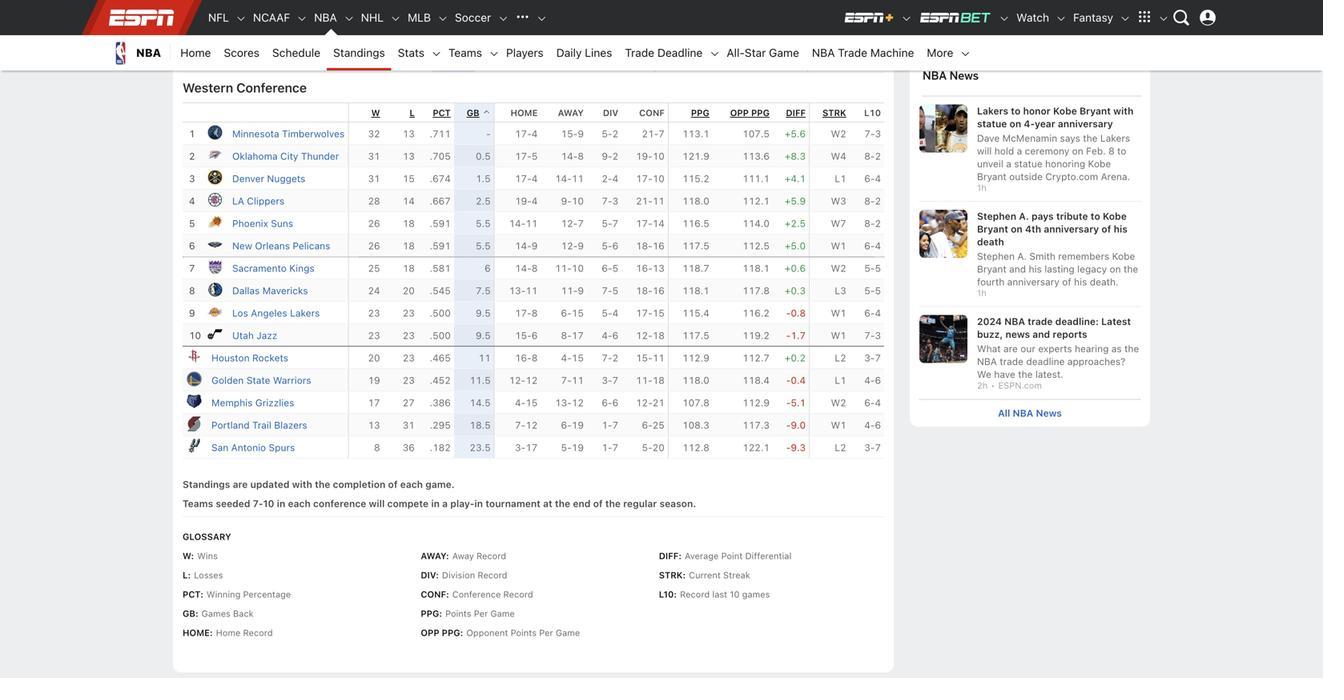 Task type: locate. For each thing, give the bounding box(es) containing it.
soccer image
[[498, 13, 509, 24]]

0 horizontal spatial conf
[[421, 590, 446, 600]]

utah image
[[207, 326, 223, 342]]

teams inside standings are updated with the completion of each game. teams seeded 7-10 in each conference will compete in a play-in tournament at the end of the regular season.
[[183, 499, 213, 510]]

l2 for -9.3
[[835, 442, 847, 454]]

1-7 right "5-19" at the left of the page
[[602, 442, 619, 454]]

conf for conf : conference record
[[421, 590, 446, 600]]

1 vertical spatial strk
[[659, 571, 683, 581]]

: for home
[[210, 628, 213, 639]]

7- inside standings are updated with the completion of each game. teams seeded 7-10 in each conference will compete in a play-in tournament at the end of the regular season.
[[253, 499, 263, 510]]

0 horizontal spatial 112.5
[[671, 56, 698, 67]]

8 right feb.
[[1109, 145, 1115, 157]]

his down legacy
[[1075, 276, 1088, 288]]

- for -10.1
[[779, 56, 783, 67]]

w1 down w7
[[831, 241, 847, 252]]

espn bet image
[[919, 11, 993, 24], [999, 13, 1011, 24]]

0 vertical spatial diff
[[786, 108, 806, 118]]

3 in from the left
[[475, 499, 483, 510]]

kobe
[[1054, 105, 1078, 117], [1089, 158, 1112, 169], [1103, 211, 1127, 222], [1113, 251, 1136, 262]]

0 horizontal spatial 13-
[[509, 285, 526, 297]]

l10 down strk : current streak
[[659, 590, 674, 600]]

5- up 5-22
[[629, 34, 640, 45]]

1 2-8 from the top
[[865, 11, 881, 23]]

0 horizontal spatial trade
[[1000, 356, 1024, 368]]

4- inside lakers to honor kobe bryant with statue on 4-year anniversary dave mcmenamin says the lakers will hold a ceremony on feb. 8 to unveil a statue honoring kobe bryant outside crypto.com arena. 1h
[[1024, 118, 1035, 129]]

5- up 4-19
[[543, 11, 553, 23]]

11- for 18
[[636, 375, 653, 386]]

6 up the 6-5
[[613, 241, 619, 252]]

1 vertical spatial conf
[[421, 590, 446, 600]]

trade deadline image
[[709, 48, 721, 59]]

1-7
[[602, 420, 619, 431], [602, 442, 619, 454]]

2 trade from the left
[[838, 46, 868, 59]]

0 horizontal spatial lakers
[[290, 308, 320, 319]]

grizzlies
[[255, 398, 294, 409]]

6-4 for +5.0
[[865, 241, 881, 252]]

1 in from the left
[[277, 499, 285, 510]]

1 vertical spatial 31
[[368, 173, 380, 184]]

oklahoma city thunder
[[232, 151, 339, 162]]

w1 down l6 on the top of the page
[[831, 56, 846, 67]]

conference
[[237, 80, 307, 96], [453, 590, 501, 600]]

12- for 21
[[636, 398, 653, 409]]

games
[[743, 590, 770, 600]]

: down conf : conference record
[[439, 609, 442, 620]]

1 vertical spatial stephen
[[978, 251, 1015, 262]]

115.4
[[683, 308, 710, 319]]

0 horizontal spatial 14
[[403, 196, 415, 207]]

23 for 15-6
[[403, 330, 415, 342]]

1 vertical spatial 1-9
[[588, 56, 605, 67]]

0 vertical spatial will
[[978, 145, 992, 157]]

0 vertical spatial to
[[1011, 105, 1021, 117]]

anniversary down tribute
[[1044, 224, 1100, 235]]

what
[[978, 344, 1001, 355]]

8 down 14-9
[[532, 263, 538, 274]]

2 9.5 from the top
[[476, 330, 491, 342]]

23 for 17-8
[[403, 308, 415, 319]]

8-2 right w4
[[865, 151, 881, 162]]

point
[[722, 551, 743, 562]]

3-7 right 9.3
[[865, 442, 881, 454]]

more link
[[921, 35, 960, 71]]

are down news
[[1004, 344, 1018, 355]]

2024
[[978, 316, 1002, 327]]

10 down 19-10
[[653, 173, 665, 184]]

points down conf : conference record
[[446, 609, 472, 620]]

0 horizontal spatial 1-9
[[588, 56, 605, 67]]

13- for 11
[[509, 285, 526, 297]]

0 vertical spatial 117.5
[[683, 241, 710, 252]]

14- for 11-10
[[515, 263, 532, 274]]

4-6
[[602, 330, 619, 342], [865, 375, 881, 386], [865, 420, 881, 431]]

espn plus image
[[902, 13, 913, 24]]

stephen a. pays tribute to kobe bryant on 4th anniversary of his death element
[[978, 210, 1141, 248]]

26 for 14-9
[[368, 241, 380, 252]]

10 inside standings are updated with the completion of each game. teams seeded 7-10 in each conference will compete in a play-in tournament at the end of the regular season.
[[263, 499, 274, 510]]

l1 right the 0.4
[[835, 375, 847, 386]]

26
[[368, 218, 380, 229], [368, 241, 380, 252]]

hou image
[[186, 349, 202, 365]]

conf down division
[[421, 590, 446, 600]]

2 l2 from the top
[[835, 442, 847, 454]]

0 vertical spatial 21-
[[642, 128, 659, 140]]

.500
[[430, 308, 451, 319], [430, 330, 451, 342]]

1 26 from the top
[[368, 218, 380, 229]]

1 horizontal spatial teams
[[449, 46, 482, 59]]

0 horizontal spatial pct
[[183, 590, 200, 600]]

1-7 down 6-6
[[602, 420, 619, 431]]

1 horizontal spatial away
[[558, 108, 584, 118]]

dallas mavericks
[[232, 285, 308, 297]]

11 up 17-8
[[526, 285, 538, 297]]

2 6-4 from the top
[[865, 241, 881, 252]]

0 vertical spatial 17
[[572, 330, 584, 342]]

1- up nba trade machine
[[865, 34, 875, 45]]

2 2-8 from the top
[[865, 56, 881, 67]]

conference
[[313, 499, 366, 510]]

2 vertical spatial 7-3
[[865, 330, 881, 342]]

: for diff
[[679, 551, 682, 562]]

div for div
[[603, 108, 619, 118]]

+4.1
[[785, 173, 806, 184]]

3 w2 from the top
[[831, 398, 847, 409]]

5-20
[[642, 442, 665, 454]]

31 for 15
[[368, 173, 380, 184]]

per down conf : conference record
[[474, 609, 488, 620]]

espn more sports home page image
[[511, 6, 535, 30]]

17-
[[515, 128, 532, 140], [515, 151, 532, 162], [515, 173, 532, 184], [636, 173, 653, 184], [636, 218, 653, 229], [515, 308, 532, 319], [636, 308, 653, 319]]

6-4 for -0.8
[[865, 308, 881, 319]]

27 up 22
[[640, 34, 652, 45]]

11- up 11-9
[[555, 263, 572, 274]]

5-5 right l3
[[865, 285, 881, 297]]

3-
[[496, 34, 506, 45], [496, 56, 506, 67], [865, 353, 875, 364], [602, 375, 613, 386], [515, 442, 526, 454], [865, 442, 875, 454]]

9- down 5-2
[[602, 151, 613, 162]]

-9.7
[[785, 34, 804, 45]]

8- right w3
[[865, 196, 875, 207]]

w1
[[831, 56, 846, 67], [831, 241, 847, 252], [831, 308, 847, 319], [831, 330, 847, 342], [831, 420, 847, 431]]

div left division
[[421, 571, 436, 581]]

a inside standings are updated with the completion of each game. teams seeded 7-10 in each conference will compete in a play-in tournament at the end of the regular season.
[[442, 499, 448, 510]]

conference down pistons
[[237, 80, 307, 96]]

what are our experts hearing as the nba trade deadline approaches? we have the latest. element
[[978, 341, 1141, 381]]

.114
[[408, 56, 429, 67]]

.295
[[430, 420, 451, 431]]

global navigation element
[[101, 0, 1223, 35]]

1-7 for 5-19
[[602, 442, 619, 454]]

32
[[380, 11, 393, 23], [368, 128, 380, 140]]

13
[[403, 128, 415, 140], [403, 151, 415, 162], [653, 263, 665, 274], [368, 420, 380, 431]]

1 117.5 from the top
[[683, 241, 710, 252]]

0 horizontal spatial 15-
[[515, 330, 532, 342]]

0 vertical spatial a.
[[1019, 211, 1030, 222]]

5- down 5-27
[[629, 56, 640, 67]]

list
[[920, 104, 1141, 391]]

17 down 6-15
[[572, 330, 584, 342]]

: for strk
[[683, 571, 686, 581]]

1 horizontal spatial 9-
[[602, 151, 613, 162]]

experts
[[1039, 344, 1073, 355]]

gb left games
[[183, 609, 195, 620]]

7-11
[[561, 375, 584, 386]]

3-17
[[515, 442, 538, 454]]

2 17-4 from the top
[[515, 173, 538, 184]]

: for div
[[436, 571, 439, 581]]

8- right w7
[[865, 218, 875, 229]]

w
[[371, 108, 380, 118], [183, 551, 191, 562]]

21- for 7
[[642, 128, 659, 140]]

3- right +0.2
[[865, 353, 875, 364]]

2 vertical spatial 12
[[526, 420, 538, 431]]

lal image
[[207, 304, 223, 320]]

nba down more
[[923, 68, 947, 83]]

1 1-7 from the top
[[602, 420, 619, 431]]

5.5 down 2.5
[[476, 218, 491, 229]]

10 left utah icon
[[189, 330, 201, 342]]

home
[[180, 46, 211, 59], [216, 628, 241, 639]]

2 1-7 from the top
[[602, 442, 619, 454]]

w for w
[[371, 108, 380, 118]]

advertisement element
[[910, 0, 1151, 44]]

113.1
[[683, 128, 710, 140]]

w left wins
[[183, 551, 191, 562]]

l2 right +0.2
[[835, 353, 847, 364]]

: down ppg : points per game
[[460, 628, 463, 639]]

14 for 17-14
[[653, 218, 665, 229]]

1 6-4 from the top
[[865, 173, 881, 184]]

1 vertical spatial are
[[233, 479, 248, 491]]

will inside lakers to honor kobe bryant with statue on 4-year anniversary dave mcmenamin says the lakers will hold a ceremony on feb. 8 to unveil a statue honoring kobe bryant outside crypto.com arena. 1h
[[978, 145, 992, 157]]

diff
[[786, 108, 806, 118], [659, 551, 679, 562]]

home down gb : games back
[[216, 628, 241, 639]]

9-
[[602, 151, 613, 162], [561, 196, 572, 207]]

teams image
[[489, 48, 500, 59]]

w1 for -1.7
[[831, 330, 847, 342]]

: left away
[[446, 551, 449, 562]]

118.1
[[743, 263, 770, 274], [683, 285, 710, 297]]

2 18- from the top
[[636, 285, 653, 297]]

w2 for 7-
[[831, 128, 847, 140]]

: left division
[[436, 571, 439, 581]]

5.5
[[476, 218, 491, 229], [476, 241, 491, 252]]

have
[[995, 369, 1016, 380]]

0 vertical spatial .500
[[430, 308, 451, 319]]

dave mcmenamin says the lakers will hold a ceremony on feb. 8 to unveil a statue honoring kobe bryant outside crypto.com arena. element
[[978, 130, 1141, 183]]

15- for 9
[[561, 128, 578, 140]]

away for away
[[558, 108, 584, 118]]

list containing lakers to honor kobe bryant with statue on 4-year anniversary
[[920, 104, 1141, 391]]

12 for 13-
[[572, 398, 584, 409]]

schedule link
[[266, 35, 327, 71]]

0 horizontal spatial with
[[292, 479, 312, 491]]

18-16 for 7-5
[[636, 285, 665, 297]]

12- for 7
[[561, 218, 578, 229]]

6-4 right +4.1
[[865, 173, 881, 184]]

1 horizontal spatial and
[[1033, 329, 1051, 340]]

pct for pct : winning percentage
[[183, 590, 200, 600]]

5.5 left 14-9
[[476, 241, 491, 252]]

3 8-2 from the top
[[865, 218, 881, 229]]

2-8 down espn+ image
[[865, 56, 881, 67]]

1 vertical spatial conference
[[453, 590, 501, 600]]

16-13
[[636, 263, 665, 274]]

1 vertical spatial per
[[539, 628, 553, 639]]

1 .591 from the top
[[430, 218, 451, 229]]

2 .591 from the top
[[430, 241, 451, 252]]

2 26 from the top
[[368, 241, 380, 252]]

19- right 2.5
[[515, 196, 532, 207]]

death
[[978, 236, 1005, 248]]

1 vertical spatial w2
[[831, 263, 847, 274]]

0 horizontal spatial home
[[180, 46, 211, 59]]

2 horizontal spatial 15-
[[636, 353, 653, 364]]

percentage
[[243, 590, 291, 600]]

orleans
[[255, 241, 290, 252]]

on down says
[[1073, 145, 1084, 157]]

0 vertical spatial 112.9
[[683, 353, 710, 364]]

record
[[477, 551, 506, 562], [478, 571, 508, 581], [504, 590, 533, 600], [680, 590, 710, 600], [243, 628, 273, 639]]

1 8-2 from the top
[[865, 151, 881, 162]]

1 17-4 from the top
[[515, 128, 538, 140]]

1 horizontal spatial 4-15
[[561, 353, 584, 364]]

2 5-5 from the top
[[865, 285, 881, 297]]

18- for 5
[[636, 285, 653, 297]]

l10 for l10
[[865, 108, 881, 118]]

26 up 24
[[368, 241, 380, 252]]

the inside lakers to honor kobe bryant with statue on 4-year anniversary dave mcmenamin says the lakers will hold a ceremony on feb. 8 to unveil a statue honoring kobe bryant outside crypto.com arena. 1h
[[1084, 133, 1098, 144]]

standings for standings are updated with the completion of each game. teams seeded 7-10 in each conference will compete in a play-in tournament at the end of the regular season.
[[183, 479, 230, 491]]

2 stephen from the top
[[978, 251, 1015, 262]]

1h inside lakers to honor kobe bryant with statue on 4-year anniversary dave mcmenamin says the lakers will hold a ceremony on feb. 8 to unveil a statue honoring kobe bryant outside crypto.com arena. 1h
[[978, 183, 987, 193]]

2 vertical spatial 4-6
[[865, 420, 881, 431]]

year
[[1035, 118, 1056, 129]]

2 vertical spatial anniversary
[[1008, 276, 1060, 288]]

1-7 for 6-19
[[602, 420, 619, 431]]

wsh image
[[186, 30, 202, 46]]

1 vertical spatial and
[[1033, 329, 1051, 340]]

on up mcmenamin
[[1010, 118, 1022, 129]]

0 vertical spatial 13-
[[509, 285, 526, 297]]

8-2 for w3
[[865, 196, 881, 207]]

1 vertical spatial 16
[[653, 285, 665, 297]]

0 horizontal spatial standings
[[183, 479, 230, 491]]

2 horizontal spatial 14
[[653, 218, 665, 229]]

1 horizontal spatial standings
[[333, 46, 385, 59]]

stephen up death
[[978, 211, 1017, 222]]

12-9
[[561, 241, 584, 252]]

1 horizontal spatial w
[[371, 108, 380, 118]]

golden state warriors link
[[212, 375, 311, 386]]

: for l10
[[674, 590, 677, 600]]

1-9 up nba trade machine
[[865, 34, 881, 45]]

nba link
[[308, 0, 344, 35], [101, 35, 171, 71]]

0 vertical spatial 5-5
[[865, 263, 881, 274]]

teams inside 'link'
[[449, 46, 482, 59]]

2 8-2 from the top
[[865, 196, 881, 207]]

3 down 2-4
[[613, 196, 619, 207]]

23 for 12-12
[[403, 375, 415, 386]]

4- down 8-17
[[561, 353, 572, 364]]

2 vertical spatial to
[[1091, 211, 1101, 222]]

1 l2 from the top
[[835, 353, 847, 364]]

3 6-4 from the top
[[865, 308, 881, 319]]

0 vertical spatial 18-16
[[636, 241, 665, 252]]

4-6 for 118.4
[[865, 375, 881, 386]]

lakers to honor kobe bryant with statue on 4-year anniversary element
[[978, 104, 1141, 130]]

15- for 11
[[636, 353, 653, 364]]

2 16 from the top
[[653, 285, 665, 297]]

strk left the current
[[659, 571, 683, 581]]

0 horizontal spatial l10
[[659, 590, 674, 600]]

1 vertical spatial 21-
[[636, 196, 653, 207]]

10 right last
[[730, 590, 740, 600]]

0 vertical spatial 32
[[380, 11, 393, 23]]

: for gb
[[195, 609, 198, 620]]

western
[[183, 80, 233, 96]]

1 vertical spatial 27
[[403, 398, 415, 409]]

9.5 for 17-8
[[476, 308, 491, 319]]

5-22
[[629, 56, 652, 67]]

18-16 up 17-15
[[636, 285, 665, 297]]

stephen
[[978, 211, 1017, 222], [978, 251, 1015, 262]]

with inside lakers to honor kobe bryant with statue on 4-year anniversary dave mcmenamin says the lakers will hold a ceremony on feb. 8 to unveil a statue honoring kobe bryant outside crypto.com arena. 1h
[[1114, 105, 1134, 117]]

portland trail blazers link
[[212, 420, 307, 431]]

: for l
[[188, 571, 191, 581]]

no image
[[207, 237, 223, 253]]

away up 15-9
[[558, 108, 584, 118]]

1 .500 from the top
[[430, 308, 451, 319]]

1 vertical spatial will
[[369, 499, 385, 510]]

118.0 for 21-11
[[683, 196, 710, 207]]

w : wins
[[183, 551, 218, 562]]

0 horizontal spatial will
[[369, 499, 385, 510]]

1 horizontal spatial 13-
[[555, 398, 572, 409]]

record for div : division record
[[478, 571, 508, 581]]

4- right the 0.4
[[865, 375, 875, 386]]

l10 right "strk" "link"
[[865, 108, 881, 118]]

1 16 from the top
[[653, 241, 665, 252]]

8-2 for w7
[[865, 218, 881, 229]]

mlb
[[408, 11, 431, 24]]

4- down 12-12
[[515, 398, 526, 409]]

17 for 3-17
[[526, 442, 538, 454]]

memphis grizzlies link
[[212, 398, 294, 409]]

8-17
[[561, 330, 584, 342]]

the up 'conference' on the left bottom
[[315, 479, 330, 491]]

stats image
[[431, 48, 442, 59]]

0 horizontal spatial 16-
[[515, 353, 532, 364]]

1 118.0 from the top
[[683, 196, 710, 207]]

away
[[558, 108, 584, 118], [421, 551, 446, 562]]

nfl image
[[236, 13, 247, 24]]

3-18
[[496, 34, 518, 45]]

1- for 108.3
[[602, 420, 613, 431]]

112.5 down 114.0
[[743, 241, 770, 252]]

1 5-5 from the top
[[865, 263, 881, 274]]

1 18- from the top
[[636, 241, 653, 252]]

4- up 7-2
[[602, 330, 613, 342]]

1 vertical spatial 14-8
[[515, 263, 538, 274]]

25 up 24
[[368, 263, 380, 274]]

0 vertical spatial a
[[1017, 145, 1023, 157]]

antonio
[[231, 442, 266, 454]]

standings inside standings are updated with the completion of each game. teams seeded 7-10 in each conference will compete in a play-in tournament at the end of the regular season.
[[183, 479, 230, 491]]

0 vertical spatial teams
[[449, 46, 482, 59]]

standings are updated with the completion of each game. teams seeded 7-10 in each conference will compete in a play-in tournament at the end of the regular season.
[[183, 479, 697, 510]]

1 horizontal spatial l10
[[865, 108, 881, 118]]

2 vertical spatial w2
[[831, 398, 847, 409]]

his down smith at top
[[1029, 264, 1042, 275]]

37
[[380, 34, 393, 45]]

record for away : away record
[[477, 551, 506, 562]]

espn+ image
[[844, 11, 895, 24]]

2-8 for l1
[[865, 11, 881, 23]]

0 vertical spatial conf
[[640, 108, 665, 118]]

9 up 6-15
[[578, 285, 584, 297]]

: left losses
[[188, 571, 191, 581]]

lakers down the mavericks
[[290, 308, 320, 319]]

sa image
[[186, 438, 202, 454]]

0 vertical spatial strk
[[823, 108, 847, 118]]

1 vertical spatial 18-16
[[636, 285, 665, 297]]

det image
[[186, 52, 202, 68]]

diff for diff : average point differential
[[659, 551, 679, 562]]

8- for w4
[[865, 151, 875, 162]]

san
[[212, 442, 229, 454]]

0 horizontal spatial in
[[277, 499, 285, 510]]

4- right 9.0
[[865, 420, 875, 431]]

4 6-4 from the top
[[865, 398, 881, 409]]

2 1h from the top
[[978, 288, 987, 299]]

ncaaf image
[[297, 13, 308, 24]]

32 down the w link
[[368, 128, 380, 140]]

1 vertical spatial gb
[[183, 609, 195, 620]]

la
[[232, 196, 244, 207]]

0 vertical spatial 9.5
[[476, 308, 491, 319]]

16- for 13
[[636, 263, 653, 274]]

will inside standings are updated with the completion of each game. teams seeded 7-10 in each conference will compete in a play-in tournament at the end of the regular season.
[[369, 499, 385, 510]]

stephen a. smith remembers kobe bryant and his lasting legacy on the fourth anniversary of his death. element
[[978, 248, 1141, 289]]

ncaaf link
[[247, 0, 297, 35]]

of down lasting
[[1063, 276, 1072, 288]]

122.6
[[732, 56, 759, 67]]

pct
[[433, 108, 451, 118], [183, 590, 200, 600]]

watch image
[[1056, 13, 1067, 24]]

2 .500 from the top
[[430, 330, 451, 342]]

0 horizontal spatial diff
[[659, 551, 679, 562]]

1 horizontal spatial each
[[400, 479, 423, 491]]

112.5
[[671, 56, 698, 67], [743, 241, 770, 252]]

home for home : home record
[[183, 628, 210, 639]]

2 117.5 from the top
[[683, 330, 710, 342]]

-5.1
[[787, 398, 806, 409]]

ppg up 107.5
[[752, 108, 770, 118]]

7- left lakers to honor kobe bryant with statue on 4-year anniversary image
[[865, 128, 875, 140]]

w1 for -0.8
[[831, 308, 847, 319]]

0 vertical spatial news
[[950, 68, 979, 83]]

9.7
[[789, 34, 804, 45]]

18- for 6
[[636, 241, 653, 252]]

cha image
[[186, 7, 202, 23]]

gs image
[[186, 371, 202, 387]]

0 vertical spatial 1-9
[[865, 34, 881, 45]]

pct for pct
[[433, 108, 451, 118]]

in down game.
[[431, 499, 440, 510]]

standings link
[[327, 35, 392, 71]]

golden
[[212, 375, 244, 386]]

2 right w7
[[875, 218, 881, 229]]

1 1h from the top
[[978, 183, 987, 193]]

-0.8
[[787, 308, 806, 319]]

6-4 right 0.8
[[865, 308, 881, 319]]

wins
[[197, 551, 218, 562]]

2-8
[[865, 11, 881, 23], [865, 56, 881, 67]]

- for -9.3
[[787, 442, 791, 454]]

20 down 6-25
[[653, 442, 665, 454]]

to right tribute
[[1091, 211, 1101, 222]]

6-
[[865, 173, 875, 184], [865, 241, 875, 252], [602, 263, 613, 274], [561, 308, 572, 319], [865, 308, 875, 319], [602, 398, 613, 409], [865, 398, 875, 409], [561, 420, 572, 431], [642, 420, 653, 431]]

2 118.0 from the top
[[683, 375, 710, 386]]

w2 for 6-
[[831, 398, 847, 409]]

1 horizontal spatial 14
[[506, 11, 518, 23]]

2 5.5 from the top
[[476, 241, 491, 252]]

19 for 3-17
[[572, 442, 584, 454]]

0 vertical spatial 1-7
[[602, 420, 619, 431]]

0 horizontal spatial div
[[421, 571, 436, 581]]

state
[[247, 375, 270, 386]]

4-
[[543, 34, 553, 45], [1024, 118, 1035, 129], [602, 330, 613, 342], [561, 353, 572, 364], [865, 375, 875, 386], [515, 398, 526, 409], [865, 420, 875, 431]]

and up our
[[1033, 329, 1051, 340]]

2 horizontal spatial a
[[1017, 145, 1023, 157]]

0 vertical spatial 5.5
[[476, 218, 491, 229]]

5.5 for 14-11
[[476, 218, 491, 229]]

w1 down l3
[[831, 308, 847, 319]]

0 vertical spatial 112.5
[[671, 56, 698, 67]]

1 vertical spatial l
[[183, 571, 188, 581]]

1 horizontal spatial home
[[511, 108, 538, 118]]

19- for 10
[[636, 151, 653, 162]]

1 5.5 from the top
[[476, 218, 491, 229]]

19 for 7-12
[[572, 420, 584, 431]]

nba image
[[344, 13, 355, 24]]

1 18-16 from the top
[[636, 241, 665, 252]]

: for pct
[[200, 590, 203, 600]]

4-15 down 8-17
[[561, 353, 584, 364]]

ppg
[[691, 108, 710, 118], [752, 108, 770, 118], [421, 609, 439, 620], [442, 628, 460, 639]]

2 vertical spatial lakers
[[290, 308, 320, 319]]

los angeles lakers
[[232, 308, 320, 319]]

.500 for 17-
[[430, 308, 451, 319]]

1 horizontal spatial 15-
[[561, 128, 578, 140]]

detroit pistons
[[212, 56, 279, 67]]

1 horizontal spatial opp
[[731, 108, 749, 118]]

2 w2 from the top
[[831, 263, 847, 274]]

1 vertical spatial 112.9
[[743, 398, 770, 409]]

winning
[[207, 590, 241, 600]]

streak
[[724, 571, 751, 581]]

1 horizontal spatial game
[[556, 628, 580, 639]]

- for -9.7
[[785, 34, 789, 45]]

1 w2 from the top
[[831, 128, 847, 140]]

0 vertical spatial 118.0
[[683, 196, 710, 207]]

8- for w3
[[865, 196, 875, 207]]

5- up 5-6
[[602, 218, 613, 229]]

0 vertical spatial pct
[[433, 108, 451, 118]]

gb for gb
[[467, 108, 480, 118]]

compete
[[387, 499, 429, 510]]

2- up lines
[[588, 34, 599, 45]]

2 vertical spatial 8-2
[[865, 218, 881, 229]]

2024 nba trade deadline: latest buzz, news and reports image
[[920, 315, 968, 364]]

gb for gb : games back
[[183, 609, 195, 620]]

15 down 11-9
[[572, 308, 584, 319]]

.500 for 15-
[[430, 330, 451, 342]]

anniversary
[[1058, 118, 1114, 129], [1044, 224, 1100, 235], [1008, 276, 1060, 288]]

2-8 left espn plus icon
[[865, 11, 881, 23]]

19 for 3-18
[[553, 34, 566, 45]]

are inside standings are updated with the completion of each game. teams seeded 7-10 in each conference will compete in a play-in tournament at the end of the regular season.
[[233, 479, 248, 491]]

5-6
[[602, 241, 619, 252]]

are inside 2024 nba trade deadline: latest buzz, news and reports what are our experts hearing as the nba trade deadline approaches? we have the latest.
[[1004, 344, 1018, 355]]

with inside standings are updated with the completion of each game. teams seeded 7-10 in each conference will compete in a play-in tournament at the end of the regular season.
[[292, 479, 312, 491]]

122.1
[[743, 442, 770, 454]]

1
[[189, 128, 195, 140]]

0 vertical spatial 16
[[653, 241, 665, 252]]

18
[[553, 11, 566, 23], [506, 34, 518, 45], [403, 218, 415, 229], [403, 241, 415, 252], [403, 263, 415, 274], [653, 330, 665, 342], [653, 375, 665, 386]]

2 18-16 from the top
[[636, 285, 665, 297]]

1 horizontal spatial trade
[[838, 46, 868, 59]]

1 trade from the left
[[625, 46, 655, 59]]

1 9.5 from the top
[[476, 308, 491, 319]]

0 horizontal spatial points
[[446, 609, 472, 620]]

conf : conference record
[[421, 590, 533, 600]]



Task type: describe. For each thing, give the bounding box(es) containing it.
6-4 for +4.1
[[865, 173, 881, 184]]

9- for 2
[[602, 151, 613, 162]]

tribute
[[1057, 211, 1089, 222]]

9.3
[[791, 442, 806, 454]]

7 down nba image
[[351, 34, 357, 45]]

l1 for 4-
[[835, 375, 847, 386]]

season.
[[660, 499, 697, 510]]

9- for 10
[[561, 196, 572, 207]]

12 for 12-
[[526, 375, 538, 386]]

minnesota timberwolves
[[232, 128, 345, 140]]

3 left lakers to honor kobe bryant with statue on 4-year anniversary image
[[875, 128, 881, 140]]

1 horizontal spatial trade
[[1028, 316, 1053, 327]]

1 vertical spatial a
[[1007, 158, 1012, 169]]

1 horizontal spatial 25
[[653, 420, 665, 431]]

por image
[[186, 416, 202, 432]]

0.5
[[476, 151, 491, 162]]

14- for 12-9
[[515, 241, 532, 252]]

0 horizontal spatial news
[[950, 68, 979, 83]]

stephen a. pays tribute to kobe bryant on 4th anniversary of his death stephen a. smith remembers kobe bryant and his lasting legacy on the fourth anniversary of his death. 1h
[[978, 211, 1139, 299]]

pct link
[[433, 108, 451, 118]]

bryant up says
[[1080, 105, 1111, 117]]

strk for strk
[[823, 108, 847, 118]]

0 horizontal spatial 14-8
[[515, 263, 538, 274]]

clippers
[[247, 196, 285, 207]]

average
[[685, 551, 719, 562]]

more espn image
[[1133, 6, 1157, 30]]

17-10
[[636, 173, 665, 184]]

l10 for l10 : record last 10 games
[[659, 590, 674, 600]]

11 up 13-12
[[572, 375, 584, 386]]

of right end
[[593, 499, 603, 510]]

.591 for 14-9
[[430, 241, 451, 252]]

mem image
[[186, 394, 202, 410]]

2024 nba trade deadline: latest buzz, news and reports element
[[978, 315, 1141, 341]]

118.0 for 11-18
[[683, 375, 710, 386]]

7-3 for 107.5
[[865, 128, 881, 140]]

1 vertical spatial home
[[216, 628, 241, 639]]

8 down espn+ image
[[875, 56, 881, 67]]

la clippers
[[232, 196, 285, 207]]

1 horizontal spatial points
[[511, 628, 537, 639]]

9.0
[[791, 420, 806, 431]]

0 vertical spatial 25
[[368, 263, 380, 274]]

16- for 8
[[515, 353, 532, 364]]

: for conf
[[446, 590, 449, 600]]

12- for 12
[[509, 375, 526, 386]]

2-8 for w1
[[865, 56, 881, 67]]

phoenix suns link
[[232, 218, 293, 229]]

1 vertical spatial his
[[1029, 264, 1042, 275]]

the inside stephen a. pays tribute to kobe bryant on 4th anniversary of his death stephen a. smith remembers kobe bryant and his lasting legacy on the fourth anniversary of his death. 1h
[[1124, 264, 1139, 275]]

5- right +0.6
[[865, 263, 875, 274]]

7 up 19-10
[[659, 128, 665, 140]]

5-5 for w2
[[865, 263, 881, 274]]

0 horizontal spatial 112.9
[[683, 353, 710, 364]]

record down strk : current streak
[[680, 590, 710, 600]]

opponent
[[467, 628, 508, 639]]

denver
[[232, 173, 264, 184]]

jazz
[[257, 330, 277, 342]]

6 right 9.0
[[875, 420, 881, 431]]

11- for 9
[[561, 285, 578, 297]]

9 left 12-9
[[532, 241, 538, 252]]

memphis grizzlies
[[212, 398, 294, 409]]

+8.3
[[785, 151, 806, 162]]

honoring
[[1046, 158, 1086, 169]]

0 horizontal spatial conference
[[237, 80, 307, 96]]

updated
[[250, 479, 290, 491]]

6 left no icon
[[189, 241, 195, 252]]

kobe up year
[[1054, 105, 1078, 117]]

kobe down arena.
[[1103, 211, 1127, 222]]

w1 for +5.0
[[831, 241, 847, 252]]

fantasy image
[[1120, 13, 1131, 24]]

8 inside lakers to honor kobe bryant with statue on 4-year anniversary dave mcmenamin says the lakers will hold a ceremony on feb. 8 to unveil a statue honoring kobe bryant outside crypto.com arena. 1h
[[1109, 145, 1115, 157]]

- for -
[[486, 128, 491, 140]]

124.7
[[732, 34, 759, 45]]

4-6 for 117.3
[[865, 420, 881, 431]]

arena.
[[1101, 171, 1131, 182]]

17 for 8-17
[[572, 330, 584, 342]]

record for home : home record
[[243, 628, 273, 639]]

.591 for 14-11
[[430, 218, 451, 229]]

lac image
[[207, 192, 223, 208]]

2 in from the left
[[431, 499, 440, 510]]

10 up the 12-7
[[572, 196, 584, 207]]

15 up 12-18
[[653, 308, 665, 319]]

15 down 8-17
[[572, 353, 584, 364]]

11 down 17-10
[[653, 196, 665, 207]]

7 left 2024 nba trade deadline: latest buzz, news and reports image
[[875, 353, 881, 364]]

0 horizontal spatial 27
[[403, 398, 415, 409]]

denver nuggets
[[232, 173, 306, 184]]

bryant up fourth
[[978, 264, 1007, 275]]

1 horizontal spatial 27
[[640, 34, 652, 45]]

last
[[713, 590, 728, 600]]

1 vertical spatial 3-7
[[602, 375, 619, 386]]

13 down l link
[[403, 128, 415, 140]]

all-star game link
[[721, 35, 806, 71]]

0 vertical spatial lakers
[[978, 105, 1009, 117]]

2 vertical spatial 31
[[403, 420, 415, 431]]

8- down 6-15
[[561, 330, 572, 342]]

nba down what
[[978, 356, 998, 368]]

0 vertical spatial 4-15
[[561, 353, 584, 364]]

bryant down unveil
[[978, 171, 1007, 182]]

7.5
[[476, 285, 491, 297]]

lakers to honor kobe bryant with statue on 4-year anniversary image
[[920, 104, 968, 153]]

1 vertical spatial 4-15
[[515, 398, 538, 409]]

: for away
[[446, 551, 449, 562]]

teams link
[[442, 35, 489, 71]]

1 horizontal spatial 112.5
[[743, 241, 770, 252]]

will for compete
[[369, 499, 385, 510]]

16 for 117.5
[[653, 241, 665, 252]]

1 horizontal spatial nba link
[[308, 0, 344, 35]]

2.5
[[476, 196, 491, 207]]

more sports image
[[536, 13, 547, 24]]

2- left daily
[[543, 56, 553, 67]]

1h inside stephen a. pays tribute to kobe bryant on 4th anniversary of his death stephen a. smith remembers kobe bryant and his lasting legacy on the fourth anniversary of his death. 1h
[[978, 288, 987, 299]]

2 down 1 on the left
[[189, 151, 195, 162]]

1- for 112.8
[[602, 442, 613, 454]]

0 horizontal spatial nba link
[[101, 35, 171, 71]]

away : away record
[[421, 551, 506, 562]]

5- up the 6-5
[[602, 241, 613, 252]]

away for away : away record
[[421, 551, 446, 562]]

min image
[[207, 124, 223, 140]]

7 right 9.3
[[875, 442, 881, 454]]

5- left espn more sports home page image
[[496, 11, 506, 23]]

reports
[[1053, 329, 1088, 340]]

ppg up 113.1
[[691, 108, 710, 118]]

.545
[[430, 285, 451, 297]]

0 horizontal spatial game
[[491, 609, 515, 620]]

sac image
[[207, 259, 223, 275]]

3-7 for 122.1
[[865, 442, 881, 454]]

20 right teams icon at the left top of page
[[506, 56, 518, 67]]

23.5 for .182
[[470, 442, 491, 454]]

2- up nba trade machine
[[865, 11, 875, 23]]

nba up news
[[1005, 316, 1026, 327]]

3 left 2024 nba trade deadline: latest buzz, news and reports image
[[875, 330, 881, 342]]

on up death.
[[1110, 264, 1122, 275]]

5- down 7-5
[[602, 308, 613, 319]]

0 horizontal spatial espn bet image
[[919, 11, 993, 24]]

13 up completion
[[368, 420, 380, 431]]

home : home record
[[183, 628, 273, 639]]

1 vertical spatial anniversary
[[1044, 224, 1100, 235]]

unveil
[[978, 158, 1004, 169]]

11 up 9-10 on the left top of page
[[572, 173, 584, 184]]

0 horizontal spatial to
[[1011, 105, 1021, 117]]

0 vertical spatial per
[[474, 609, 488, 620]]

6- right 5.1
[[865, 398, 875, 409]]

14.5
[[470, 398, 491, 409]]

rockets
[[252, 353, 288, 364]]

div : division record
[[421, 571, 508, 581]]

1 vertical spatial 32
[[368, 128, 380, 140]]

0 vertical spatial his
[[1114, 224, 1128, 235]]

17- up 17-5
[[515, 128, 532, 140]]

w1 for -9.0
[[831, 420, 847, 431]]

1 horizontal spatial his
[[1075, 276, 1088, 288]]

of up compete
[[388, 479, 398, 491]]

san antonio spurs
[[212, 442, 295, 454]]

the up espn.com
[[1019, 369, 1033, 380]]

17- down 21-11
[[636, 218, 653, 229]]

9 up lines
[[599, 34, 605, 45]]

conf for conf
[[640, 108, 665, 118]]

home for home
[[511, 108, 538, 118]]

9 left 5-2
[[578, 128, 584, 140]]

6 down 5-4 in the left of the page
[[613, 330, 619, 342]]

1 vertical spatial a.
[[1018, 251, 1027, 262]]

7- right 1.7
[[865, 330, 875, 342]]

39
[[380, 56, 393, 67]]

glossary
[[183, 532, 231, 543]]

nhl link
[[355, 0, 390, 35]]

6- down 11-9
[[561, 308, 572, 319]]

2- down 9-2
[[602, 173, 613, 184]]

1.7
[[791, 330, 806, 342]]

san antonio spurs link
[[212, 442, 295, 454]]

26 for 14-11
[[368, 218, 380, 229]]

24
[[368, 285, 380, 297]]

14- for 12-7
[[509, 218, 526, 229]]

bryant up death
[[978, 224, 1009, 235]]

20 left the .465
[[368, 353, 380, 364]]

more image
[[960, 48, 972, 59]]

14 for 5-14
[[506, 11, 518, 23]]

113.6
[[743, 151, 770, 162]]

2 vertical spatial game
[[556, 628, 580, 639]]

6 left 12-21
[[613, 398, 619, 409]]

charlotte hornets
[[212, 11, 292, 23]]

21- for 11
[[636, 196, 653, 207]]

12-21
[[636, 398, 665, 409]]

11-9
[[561, 285, 584, 297]]

10 down 12-9
[[572, 263, 584, 274]]

+5.0
[[785, 241, 806, 252]]

5- right l3
[[865, 285, 875, 297]]

1 horizontal spatial 118.1
[[743, 263, 770, 274]]

1 vertical spatial 118.1
[[683, 285, 710, 297]]

6 right the 0.4
[[875, 375, 881, 386]]

and inside stephen a. pays tribute to kobe bryant on 4th anniversary of his death stephen a. smith remembers kobe bryant and his lasting legacy on the fourth anniversary of his death. 1h
[[1010, 264, 1027, 275]]

9 left lal icon
[[189, 308, 195, 319]]

8-2 for w4
[[865, 151, 881, 162]]

deadline
[[1027, 356, 1065, 368]]

1.5
[[476, 173, 491, 184]]

mavericks
[[263, 285, 308, 297]]

11 up 14-9
[[526, 218, 538, 229]]

utah jazz
[[232, 330, 277, 342]]

23 for 16-8
[[403, 353, 415, 364]]

ppg link
[[691, 108, 710, 118]]

lines
[[585, 46, 612, 59]]

opp for opp ppg
[[731, 108, 749, 118]]

3- up teams icon at the left top of page
[[496, 34, 506, 45]]

8 up 15-6
[[532, 308, 538, 319]]

17- up 12-18
[[636, 308, 653, 319]]

1 horizontal spatial conference
[[453, 590, 501, 600]]

2 horizontal spatial game
[[769, 46, 800, 59]]

1 horizontal spatial espn bet image
[[999, 13, 1011, 24]]

3- right 9.3
[[865, 442, 875, 454]]

15 up 7-12
[[526, 398, 538, 409]]

den image
[[207, 169, 223, 185]]

22
[[640, 56, 652, 67]]

9.5 for 15-6
[[476, 330, 491, 342]]

1- for 112.5
[[588, 56, 599, 67]]

washington wizards
[[212, 34, 304, 45]]

9-2
[[602, 151, 619, 162]]

118.4
[[743, 375, 770, 386]]

all nba news link
[[998, 408, 1062, 419]]

nhl
[[361, 11, 384, 24]]

9 up machine
[[875, 34, 881, 45]]

w4
[[831, 151, 847, 162]]

dal image
[[207, 281, 223, 297]]

profile management image
[[1200, 10, 1216, 26]]

1 horizontal spatial 14-8
[[561, 151, 584, 162]]

13 left '118.7'
[[653, 263, 665, 274]]

2 up 9-2
[[613, 128, 619, 140]]

- for -5.1
[[787, 398, 791, 409]]

stats link
[[392, 35, 431, 71]]

: for w
[[191, 551, 194, 562]]

mcmenamin
[[1003, 133, 1058, 144]]

w for w : wins
[[183, 551, 191, 562]]

diff for diff
[[786, 108, 806, 118]]

5-4
[[602, 308, 619, 319]]

l1 for 6-
[[835, 173, 847, 184]]

1 vertical spatial statue
[[1015, 158, 1043, 169]]

31 for 13
[[368, 151, 380, 162]]

to inside stephen a. pays tribute to kobe bryant on 4th anniversary of his death stephen a. smith remembers kobe bryant and his lasting legacy on the fourth anniversary of his death. 1h
[[1091, 211, 1101, 222]]

8 left 36
[[374, 442, 380, 454]]

1 vertical spatial 14
[[403, 196, 415, 207]]

and inside 2024 nba trade deadline: latest buzz, news and reports what are our experts hearing as the nba trade deadline approaches? we have the latest.
[[1033, 329, 1051, 340]]

nba right all
[[1013, 408, 1034, 419]]

8 down 15-9
[[578, 151, 584, 162]]

nba inside the global navigation element
[[314, 11, 337, 24]]

9 down the 12-7
[[578, 241, 584, 252]]

15- for 6
[[515, 330, 532, 342]]

differential
[[746, 551, 792, 562]]

anniversary inside lakers to honor kobe bryant with statue on 4-year anniversary dave mcmenamin says the lakers will hold a ceremony on feb. 8 to unveil a statue honoring kobe bryant outside crypto.com arena. 1h
[[1058, 118, 1114, 129]]

1 vertical spatial to
[[1118, 145, 1127, 157]]

1 horizontal spatial 1-9
[[865, 34, 881, 45]]

denver nuggets link
[[232, 173, 306, 184]]

strk for strk : current streak
[[659, 571, 683, 581]]

6- up 7-5
[[602, 263, 613, 274]]

division
[[442, 571, 475, 581]]

1 horizontal spatial 112.9
[[743, 398, 770, 409]]

17-14
[[636, 218, 665, 229]]

17-4 for 14-11
[[515, 173, 538, 184]]

completion
[[333, 479, 386, 491]]

6 down 17-8
[[532, 330, 538, 342]]

2-19
[[543, 56, 566, 67]]

2 horizontal spatial lakers
[[1101, 133, 1131, 144]]

1 vertical spatial 7-3
[[602, 196, 619, 207]]

- for -1.7
[[787, 330, 791, 342]]

nhl image
[[390, 13, 401, 24]]

7 up 6-6
[[613, 375, 619, 386]]

l3
[[835, 285, 847, 297]]

7-2
[[602, 353, 619, 364]]

8- for w7
[[865, 218, 875, 229]]

0 horizontal spatial 17
[[368, 398, 380, 409]]

w2 for 5-
[[831, 263, 847, 274]]

hornets
[[256, 11, 292, 23]]

6- right +5.0
[[865, 241, 875, 252]]

12- for 9
[[561, 241, 578, 252]]

6-4 for -5.1
[[865, 398, 881, 409]]

utah jazz link
[[232, 330, 277, 342]]

opp for opp ppg : opponent points per game
[[421, 628, 440, 639]]

2 left 15-11
[[613, 353, 619, 364]]

washington wizards link
[[212, 34, 304, 45]]

0 horizontal spatial statue
[[978, 118, 1008, 129]]

pct : winning percentage
[[183, 590, 291, 600]]

6 up 7.5 at the top of page
[[485, 263, 491, 274]]

7-5
[[602, 285, 619, 297]]

okc image
[[207, 147, 223, 163]]

espn.com
[[999, 381, 1043, 391]]

9 down 2-9
[[599, 56, 605, 67]]

117.5 for 12-18
[[683, 330, 710, 342]]

2- down espn+ image
[[865, 56, 875, 67]]

l6
[[834, 34, 846, 45]]

3- down 7-2
[[602, 375, 613, 386]]

more espn image
[[1159, 13, 1170, 24]]

19 for 3-20
[[553, 56, 566, 67]]

- for -0.4
[[787, 375, 791, 386]]

news
[[1006, 329, 1031, 340]]

12- for 18
[[636, 330, 653, 342]]

23.5 for .238
[[449, 11, 470, 23]]

7- up 3-17
[[515, 420, 526, 431]]

standings for standings
[[333, 46, 385, 59]]

18-16 for 5-6
[[636, 241, 665, 252]]

117.5 for 18-16
[[683, 241, 710, 252]]

minnesota
[[232, 128, 279, 140]]

0 vertical spatial each
[[400, 479, 423, 491]]

2-4
[[602, 173, 619, 184]]

1 horizontal spatial 14-11
[[555, 173, 584, 184]]

1 stephen from the top
[[978, 211, 1017, 222]]

ppg down ppg : points per game
[[442, 628, 460, 639]]

19- for 4
[[515, 196, 532, 207]]

more
[[927, 46, 954, 59]]

oklahoma
[[232, 151, 278, 162]]

watch link
[[1011, 0, 1056, 35]]

detroit
[[212, 56, 243, 67]]

107.8
[[683, 398, 710, 409]]

opp ppg
[[731, 108, 770, 118]]

1 vertical spatial news
[[1036, 408, 1062, 419]]

smith
[[1030, 251, 1056, 262]]

0 horizontal spatial each
[[288, 499, 311, 510]]

17-4 for 15-9
[[515, 128, 538, 140]]

10 down 21-7
[[653, 151, 665, 162]]

opp ppg : opponent points per game
[[421, 628, 580, 639]]

6- down 12-21
[[642, 420, 653, 431]]

w link
[[371, 108, 380, 118]]

5- down the 6-19
[[561, 442, 572, 454]]

stephen a. pays tribute to kobe bryant on 4th anniversary of his death image
[[920, 210, 968, 258]]

mlb image
[[437, 13, 449, 24]]

11 up 11.5
[[479, 353, 491, 364]]

17-5
[[515, 151, 538, 162]]

0 vertical spatial points
[[446, 609, 472, 620]]

17- right 0.5
[[515, 151, 532, 162]]

0 vertical spatial 4-6
[[602, 330, 619, 342]]

phx image
[[207, 214, 223, 230]]

5-5 for l3
[[865, 285, 881, 297]]

7- down 2-4
[[602, 196, 613, 207]]

0 horizontal spatial 14-11
[[509, 218, 538, 229]]

w1 for -10.1
[[831, 56, 846, 67]]

1 horizontal spatial per
[[539, 628, 553, 639]]

119.2
[[743, 330, 770, 342]]

record for conf : conference record
[[504, 590, 533, 600]]

1 vertical spatial trade
[[1000, 356, 1024, 368]]

7 down 9-10 on the left top of page
[[578, 218, 584, 229]]



Task type: vqa. For each thing, say whether or not it's contained in the screenshot.
iowa
no



